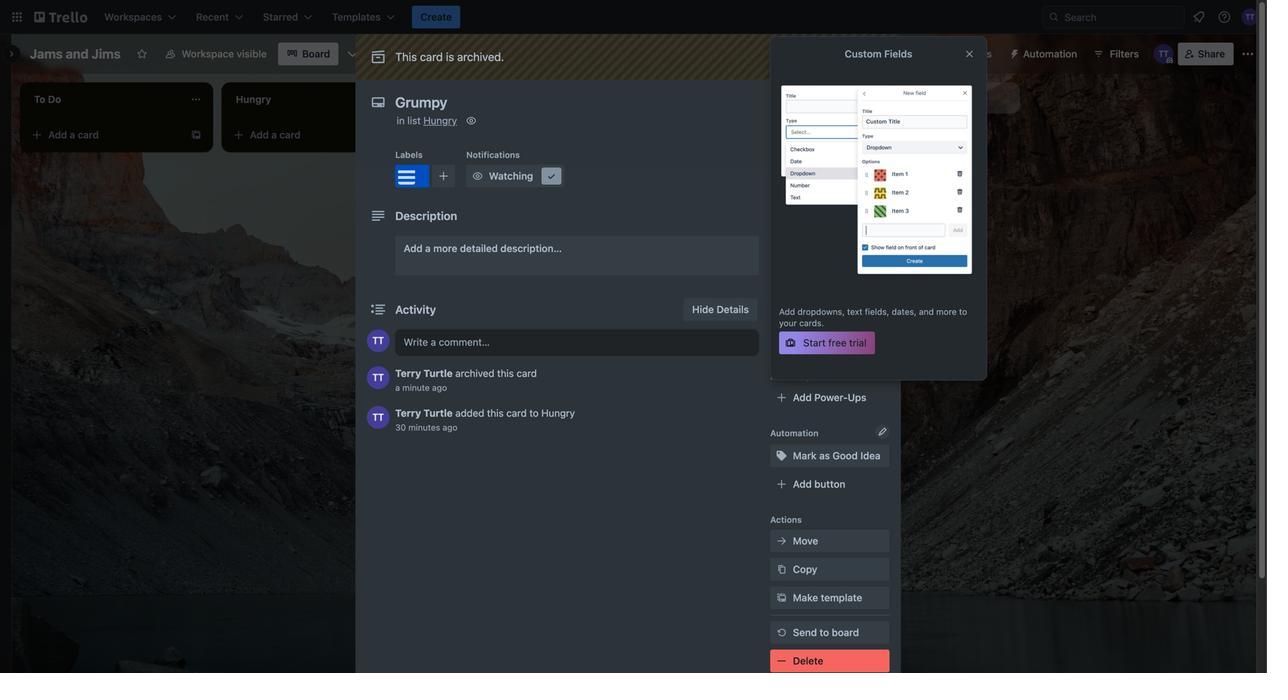 Task type: vqa. For each thing, say whether or not it's contained in the screenshot.
Labels link
yes



Task type: locate. For each thing, give the bounding box(es) containing it.
power- up add another list button
[[940, 48, 974, 60]]

sm image inside delete link
[[775, 654, 789, 669]]

sm image inside watching button
[[471, 169, 485, 183]]

turtle for added this card to hungry
[[424, 407, 453, 419]]

add button
[[793, 478, 846, 490]]

1 horizontal spatial more
[[937, 307, 957, 317]]

1 vertical spatial custom fields
[[793, 335, 860, 347]]

and inside board name text box
[[66, 46, 89, 61]]

power- up the add power-ups
[[770, 372, 800, 382]]

text
[[847, 307, 863, 317]]

copy
[[793, 564, 818, 575]]

more right dates,
[[937, 307, 957, 317]]

1 horizontal spatial custom
[[845, 48, 882, 60]]

open information menu image
[[1218, 10, 1232, 24]]

None text field
[[388, 90, 857, 115]]

add a more detailed description…
[[404, 243, 562, 254]]

terry for added this card to hungry
[[395, 407, 421, 419]]

1 vertical spatial power-
[[770, 372, 800, 382]]

visible
[[237, 48, 267, 60]]

0 horizontal spatial and
[[66, 46, 89, 61]]

cover
[[793, 307, 821, 318]]

sm image left copy
[[775, 563, 789, 577]]

0 horizontal spatial custom
[[793, 335, 830, 347]]

1 turtle from the top
[[424, 368, 453, 379]]

0 vertical spatial ups
[[974, 48, 992, 60]]

share button
[[1178, 43, 1234, 65]]

sm image
[[1004, 43, 1023, 63], [464, 114, 478, 128], [775, 163, 789, 178], [471, 169, 485, 183], [775, 305, 789, 320], [775, 563, 789, 577], [775, 591, 789, 605]]

sm image for labels
[[775, 192, 789, 206]]

more
[[433, 243, 457, 254], [937, 307, 957, 317]]

sm image inside members link
[[775, 163, 789, 178]]

and right dates,
[[919, 307, 934, 317]]

labels link
[[770, 188, 890, 210]]

0 vertical spatial and
[[66, 46, 89, 61]]

terry
[[395, 368, 421, 379], [395, 407, 421, 419]]

power-ups down start
[[770, 372, 817, 382]]

2 turtle from the top
[[424, 407, 453, 419]]

0 vertical spatial list
[[913, 92, 927, 104]]

0 vertical spatial terry
[[395, 368, 421, 379]]

terry inside terry turtle archived this card a minute ago
[[395, 368, 421, 379]]

turtle up a minute ago link
[[424, 368, 453, 379]]

minute
[[402, 383, 430, 393]]

power- inside button
[[940, 48, 974, 60]]

1 vertical spatial and
[[919, 307, 934, 317]]

list right in
[[408, 115, 421, 126]]

mark as good idea button
[[770, 445, 890, 467]]

0 horizontal spatial power-ups
[[770, 372, 817, 382]]

sm image inside the labels link
[[775, 192, 789, 206]]

to down create from template… icon
[[789, 144, 798, 154]]

1 horizontal spatial power-ups
[[940, 48, 992, 60]]

added
[[455, 407, 484, 419]]

a
[[70, 129, 75, 141], [271, 129, 277, 141], [473, 129, 479, 141], [425, 243, 431, 254], [395, 383, 400, 393]]

1 vertical spatial automation
[[770, 428, 819, 438]]

1 vertical spatial turtle
[[424, 407, 453, 419]]

hungry
[[424, 115, 457, 126], [541, 407, 575, 419]]

sm image right watching
[[545, 169, 559, 183]]

0 vertical spatial more
[[433, 243, 457, 254]]

ago down "added"
[[443, 423, 458, 433]]

sm image left "send"
[[775, 626, 789, 640]]

sm image down notifications
[[471, 169, 485, 183]]

upgrade image image
[[779, 71, 978, 290]]

sm image inside "automation" button
[[1004, 43, 1023, 63]]

a inside terry turtle archived this card a minute ago
[[395, 383, 400, 393]]

watching
[[489, 170, 533, 182]]

sm image down add to card
[[775, 192, 789, 206]]

1 vertical spatial ago
[[443, 423, 458, 433]]

this inside terry turtle archived this card a minute ago
[[497, 368, 514, 379]]

sm image
[[545, 169, 559, 183], [775, 192, 789, 206], [775, 449, 789, 463], [775, 534, 789, 548], [775, 626, 789, 640], [775, 654, 789, 669]]

sm image for delete
[[775, 654, 789, 669]]

1 horizontal spatial automation
[[1023, 48, 1078, 60]]

create from template… image
[[796, 129, 807, 141]]

ago
[[432, 383, 447, 393], [443, 423, 458, 433]]

turtle
[[424, 368, 453, 379], [424, 407, 453, 419]]

1 horizontal spatial list
[[913, 92, 927, 104]]

to right "added"
[[530, 407, 539, 419]]

board
[[302, 48, 330, 60]]

terry turtle archived this card a minute ago
[[395, 368, 537, 393]]

a minute ago link
[[395, 383, 447, 393]]

3 add a card from the left
[[452, 129, 502, 141]]

terry inside terry turtle added this card to hungry 30 minutes ago
[[395, 407, 421, 419]]

sm image left 'cover'
[[775, 305, 789, 320]]

1 vertical spatial custom
[[793, 335, 830, 347]]

make template link
[[770, 587, 890, 610]]

1 vertical spatial power-ups
[[770, 372, 817, 382]]

sm image inside move link
[[775, 534, 789, 548]]

primary element
[[0, 0, 1267, 34]]

and
[[66, 46, 89, 61], [919, 307, 934, 317]]

workspace
[[182, 48, 234, 60]]

power-ups up add another list button
[[940, 48, 992, 60]]

fields
[[884, 48, 913, 60], [832, 335, 860, 347]]

2 horizontal spatial add a card button
[[429, 124, 588, 146]]

0 vertical spatial power-
[[940, 48, 974, 60]]

this for archived
[[497, 368, 514, 379]]

sm image inside 'make template' link
[[775, 591, 789, 605]]

terry turtle (terryturtle) image
[[1154, 44, 1174, 64], [367, 330, 390, 352], [367, 367, 390, 389], [367, 406, 390, 429]]

1 horizontal spatial fields
[[884, 48, 913, 60]]

2 horizontal spatial power-
[[940, 48, 974, 60]]

Board name text field
[[23, 43, 128, 65]]

1 horizontal spatial and
[[919, 307, 934, 317]]

switch to… image
[[10, 10, 24, 24]]

sm image for automation
[[1004, 43, 1023, 63]]

ups down trial
[[848, 392, 867, 404]]

start free trial
[[804, 337, 867, 349]]

1 add a card from the left
[[48, 129, 99, 141]]

sm image left make
[[775, 591, 789, 605]]

custom fields
[[845, 48, 913, 60], [793, 335, 860, 347]]

labels up color: blue, title: none icon
[[395, 150, 423, 160]]

0 horizontal spatial list
[[408, 115, 421, 126]]

sm image down add to card
[[775, 163, 789, 178]]

0 vertical spatial turtle
[[424, 368, 453, 379]]

2 horizontal spatial add a card
[[452, 129, 502, 141]]

ups inside "power-ups" button
[[974, 48, 992, 60]]

power-ups inside button
[[940, 48, 992, 60]]

and left jims
[[66, 46, 89, 61]]

add
[[853, 92, 871, 104], [48, 129, 67, 141], [250, 129, 269, 141], [452, 129, 471, 141], [770, 144, 787, 154], [404, 243, 423, 254], [779, 307, 795, 317], [793, 392, 812, 404], [793, 478, 812, 490]]

to right dates,
[[959, 307, 967, 317]]

0 horizontal spatial labels
[[395, 150, 423, 160]]

custom up add another list
[[845, 48, 882, 60]]

1 terry from the top
[[395, 368, 421, 379]]

1 vertical spatial terry
[[395, 407, 421, 419]]

1 horizontal spatial add a card button
[[227, 124, 386, 146]]

0 vertical spatial power-ups
[[940, 48, 992, 60]]

labels down members
[[793, 193, 824, 205]]

in list hungry
[[397, 115, 457, 126]]

0 horizontal spatial add a card button
[[26, 124, 185, 146]]

and inside add dropdowns, text fields, dates, and more to your cards.
[[919, 307, 934, 317]]

terry up minute
[[395, 368, 421, 379]]

2 vertical spatial ups
[[848, 392, 867, 404]]

ups inside "add power-ups" link
[[848, 392, 867, 404]]

1 vertical spatial list
[[408, 115, 421, 126]]

2 terry from the top
[[395, 407, 421, 419]]

search image
[[1049, 11, 1060, 23]]

this
[[395, 50, 417, 64]]

archived
[[455, 368, 495, 379]]

hungry inside terry turtle added this card to hungry 30 minutes ago
[[541, 407, 575, 419]]

automation inside "automation" button
[[1023, 48, 1078, 60]]

this right archived
[[497, 368, 514, 379]]

minutes
[[408, 423, 440, 433]]

sm image for cover
[[775, 305, 789, 320]]

terry up '30'
[[395, 407, 421, 419]]

power-ups
[[940, 48, 992, 60], [770, 372, 817, 382]]

1 vertical spatial more
[[937, 307, 957, 317]]

1 vertical spatial fields
[[832, 335, 860, 347]]

2 vertical spatial power-
[[815, 392, 848, 404]]

ago inside terry turtle added this card to hungry 30 minutes ago
[[443, 423, 458, 433]]

turtle inside terry turtle archived this card a minute ago
[[424, 368, 453, 379]]

hide details
[[692, 304, 749, 315]]

sm image for make template
[[775, 591, 789, 605]]

to inside terry turtle added this card to hungry 30 minutes ago
[[530, 407, 539, 419]]

1 horizontal spatial hungry
[[541, 407, 575, 419]]

description…
[[501, 243, 562, 254]]

turtle inside terry turtle added this card to hungry 30 minutes ago
[[424, 407, 453, 419]]

2 horizontal spatial ups
[[974, 48, 992, 60]]

show menu image
[[1241, 47, 1255, 61]]

automation down search image
[[1023, 48, 1078, 60]]

good
[[833, 450, 858, 462]]

ups up the add power-ups
[[800, 372, 817, 382]]

customize views image
[[346, 47, 360, 61]]

turtle up 30 minutes ago "link"
[[424, 407, 453, 419]]

0 vertical spatial hungry
[[424, 115, 457, 126]]

ups left "automation" button
[[974, 48, 992, 60]]

start free trial button
[[779, 332, 875, 354]]

automation
[[1023, 48, 1078, 60], [770, 428, 819, 438]]

0 vertical spatial custom fields
[[845, 48, 913, 60]]

custom
[[845, 48, 882, 60], [793, 335, 830, 347]]

ago right minute
[[432, 383, 447, 393]]

dates,
[[892, 307, 917, 317]]

list
[[913, 92, 927, 104], [408, 115, 421, 126]]

to
[[789, 144, 798, 154], [959, 307, 967, 317], [530, 407, 539, 419], [820, 627, 829, 639]]

0 horizontal spatial automation
[[770, 428, 819, 438]]

custom down the cards. at the right top of the page
[[793, 335, 830, 347]]

workspace visible button
[[156, 43, 275, 65]]

1 horizontal spatial add a card
[[250, 129, 301, 141]]

0 vertical spatial ago
[[432, 383, 447, 393]]

automation up "mark"
[[770, 428, 819, 438]]

this
[[497, 368, 514, 379], [487, 407, 504, 419]]

card
[[420, 50, 443, 64], [78, 129, 99, 141], [280, 129, 301, 141], [481, 129, 502, 141], [800, 144, 819, 154], [517, 368, 537, 379], [507, 407, 527, 419]]

actions
[[770, 515, 802, 525]]

1 horizontal spatial ups
[[848, 392, 867, 404]]

sm image left "mark"
[[775, 449, 789, 463]]

1 horizontal spatial labels
[[793, 193, 824, 205]]

notifications
[[466, 150, 520, 160]]

1 vertical spatial hungry
[[541, 407, 575, 419]]

in
[[397, 115, 405, 126]]

members link
[[770, 159, 890, 182]]

Search field
[[1060, 6, 1184, 28]]

cover link
[[770, 301, 890, 324]]

power-
[[940, 48, 974, 60], [770, 372, 800, 382], [815, 392, 848, 404]]

this right "added"
[[487, 407, 504, 419]]

list right another
[[913, 92, 927, 104]]

make
[[793, 592, 818, 604]]

labels
[[395, 150, 423, 160], [793, 193, 824, 205]]

terry turtle (terryturtle) image
[[1242, 9, 1259, 26]]

fields,
[[865, 307, 890, 317]]

this inside terry turtle added this card to hungry 30 minutes ago
[[487, 407, 504, 419]]

0 horizontal spatial hungry
[[424, 115, 457, 126]]

power- down "start free trial" button
[[815, 392, 848, 404]]

0 vertical spatial this
[[497, 368, 514, 379]]

sm image down actions
[[775, 534, 789, 548]]

0 horizontal spatial fields
[[832, 335, 860, 347]]

sm image inside the send to board link
[[775, 626, 789, 640]]

sm image left delete
[[775, 654, 789, 669]]

1 vertical spatial ups
[[800, 372, 817, 382]]

0 vertical spatial automation
[[1023, 48, 1078, 60]]

0 horizontal spatial add a card
[[48, 129, 99, 141]]

sm image right close popover image
[[1004, 43, 1023, 63]]

more left detailed
[[433, 243, 457, 254]]

1 vertical spatial this
[[487, 407, 504, 419]]

add inside add dropdowns, text fields, dates, and more to your cards.
[[779, 307, 795, 317]]

sm image inside cover link
[[775, 305, 789, 320]]

create button
[[412, 6, 460, 28]]

copy link
[[770, 558, 890, 581]]

jams
[[30, 46, 63, 61]]

ups
[[974, 48, 992, 60], [800, 372, 817, 382], [848, 392, 867, 404]]

filters button
[[1089, 43, 1144, 65]]

sm image inside the copy link
[[775, 563, 789, 577]]



Task type: describe. For each thing, give the bounding box(es) containing it.
make template
[[793, 592, 863, 604]]

2 add a card button from the left
[[227, 124, 386, 146]]

create
[[421, 11, 452, 23]]

workspace visible
[[182, 48, 267, 60]]

as
[[819, 450, 830, 462]]

color: blue, title: none image
[[395, 165, 429, 188]]

custom inside custom fields button
[[793, 335, 830, 347]]

custom fields inside button
[[793, 335, 860, 347]]

30 minutes ago link
[[395, 423, 458, 433]]

sm image for send to board
[[775, 626, 789, 640]]

sm image for watching
[[471, 169, 485, 183]]

add power-ups link
[[770, 386, 890, 409]]

close popover image
[[964, 48, 975, 60]]

custom fields button
[[770, 334, 890, 348]]

sm image inside watching button
[[545, 169, 559, 183]]

to right "send"
[[820, 627, 829, 639]]

0 notifications image
[[1191, 9, 1208, 26]]

is
[[446, 50, 454, 64]]

0 vertical spatial fields
[[884, 48, 913, 60]]

filters
[[1110, 48, 1139, 60]]

2 add a card from the left
[[250, 129, 301, 141]]

terry for archived this card
[[395, 368, 421, 379]]

mark as good idea
[[793, 450, 881, 462]]

move link
[[770, 530, 890, 553]]

sm image for move
[[775, 534, 789, 548]]

sm image right the 'hungry' "link"
[[464, 114, 478, 128]]

more inside add dropdowns, text fields, dates, and more to your cards.
[[937, 307, 957, 317]]

trial
[[849, 337, 867, 349]]

hide details link
[[684, 298, 758, 321]]

1 horizontal spatial power-
[[815, 392, 848, 404]]

board
[[832, 627, 859, 639]]

sm image for members
[[775, 163, 789, 178]]

Write a comment text field
[[395, 330, 759, 355]]

fields inside button
[[832, 335, 860, 347]]

hungry link
[[424, 115, 457, 126]]

activity
[[395, 303, 436, 317]]

archived.
[[457, 50, 504, 64]]

delete
[[793, 655, 824, 667]]

start
[[804, 337, 826, 349]]

template
[[821, 592, 863, 604]]

power-ups button
[[912, 43, 1001, 65]]

list inside button
[[913, 92, 927, 104]]

0 vertical spatial labels
[[395, 150, 423, 160]]

jims
[[92, 46, 121, 61]]

details
[[717, 304, 749, 315]]

3 add a card button from the left
[[429, 124, 588, 146]]

members
[[793, 164, 837, 176]]

jams and jims
[[30, 46, 121, 61]]

sm image inside mark as good idea button
[[775, 449, 789, 463]]

share
[[1198, 48, 1226, 60]]

add dropdowns, text fields, dates, and more to your cards.
[[779, 307, 967, 328]]

add another list
[[853, 92, 927, 104]]

detailed
[[460, 243, 498, 254]]

delete link
[[770, 650, 890, 673]]

1 add a card button from the left
[[26, 124, 185, 146]]

ago inside terry turtle archived this card a minute ago
[[432, 383, 447, 393]]

mark
[[793, 450, 817, 462]]

move
[[793, 535, 819, 547]]

send
[[793, 627, 817, 639]]

0 horizontal spatial ups
[[800, 372, 817, 382]]

add another list button
[[827, 82, 1020, 114]]

0 vertical spatial custom
[[845, 48, 882, 60]]

30
[[395, 423, 406, 433]]

send to board link
[[770, 622, 890, 644]]

automation button
[[1004, 43, 1086, 65]]

this card is archived.
[[395, 50, 504, 64]]

turtle for archived this card
[[424, 368, 453, 379]]

1 vertical spatial labels
[[793, 193, 824, 205]]

button
[[815, 478, 846, 490]]

send to board
[[793, 627, 859, 639]]

add a more detailed description… link
[[395, 236, 759, 276]]

card inside terry turtle archived this card a minute ago
[[517, 368, 537, 379]]

free
[[829, 337, 847, 349]]

star or unstar board image
[[136, 48, 148, 60]]

dropdowns,
[[798, 307, 845, 317]]

board link
[[278, 43, 339, 65]]

watching button
[[466, 165, 564, 188]]

description
[[395, 209, 457, 223]]

card inside terry turtle added this card to hungry 30 minutes ago
[[507, 407, 527, 419]]

add power-ups
[[793, 392, 867, 404]]

sm image for copy
[[775, 563, 789, 577]]

hide
[[692, 304, 714, 315]]

add to card
[[770, 144, 819, 154]]

idea
[[861, 450, 881, 462]]

add button button
[[770, 473, 890, 496]]

another
[[874, 92, 910, 104]]

cards.
[[799, 318, 824, 328]]

your
[[779, 318, 797, 328]]

create from template… image
[[190, 129, 202, 141]]

to inside add dropdowns, text fields, dates, and more to your cards.
[[959, 307, 967, 317]]

this for added
[[487, 407, 504, 419]]

0 horizontal spatial power-
[[770, 372, 800, 382]]

terry turtle added this card to hungry 30 minutes ago
[[395, 407, 575, 433]]

0 horizontal spatial more
[[433, 243, 457, 254]]



